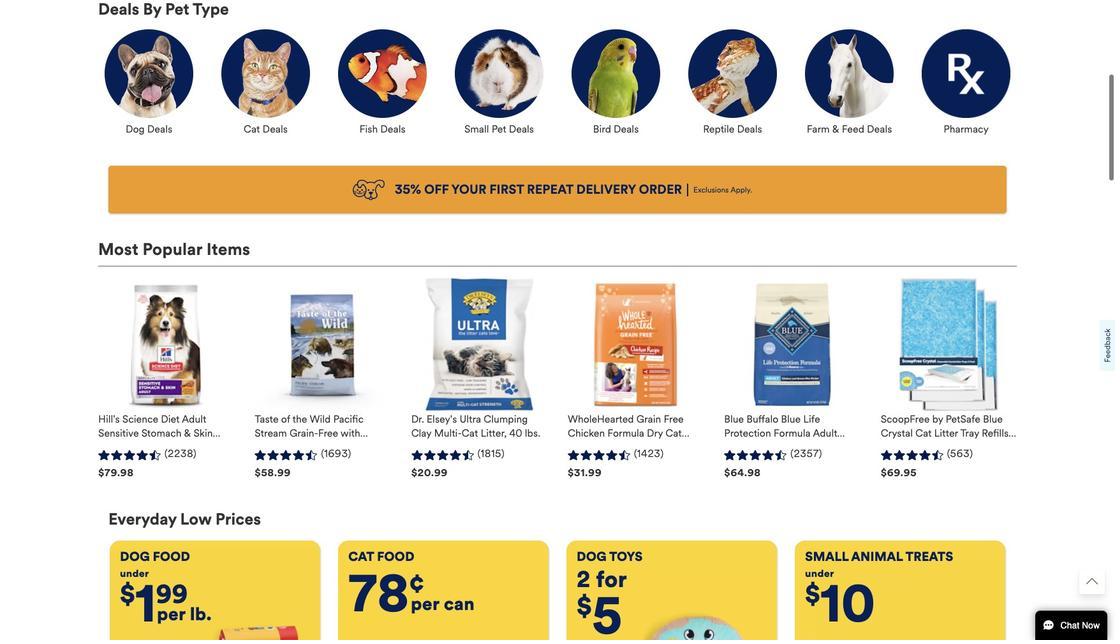 Task type: describe. For each thing, give the bounding box(es) containing it.
prices
[[216, 510, 261, 529]]

small
[[465, 123, 489, 135]]

farm & feed deals link
[[807, 117, 893, 135]]

under $ 1 99
[[120, 568, 188, 636]]

small pet deals image
[[455, 29, 544, 117]]

items
[[207, 239, 250, 259]]

reptile deals image
[[689, 29, 778, 117]]

35% off your first repeat delivery order link
[[395, 181, 682, 197]]

repeat
[[527, 181, 574, 197]]

99
[[156, 579, 188, 610]]

bird deals link
[[593, 117, 639, 135]]

fish deals link
[[360, 117, 406, 135]]

dog deals link
[[126, 117, 172, 135]]

dog deals
[[126, 123, 172, 135]]

4 deals from the left
[[509, 123, 534, 135]]

order
[[639, 181, 682, 197]]

styled arrow button link
[[1080, 569, 1106, 595]]

pharmacy
[[944, 123, 989, 135]]

popular
[[143, 239, 203, 259]]

cat deals
[[244, 123, 288, 135]]

bird
[[593, 123, 611, 135]]

low
[[180, 510, 212, 529]]

per lb.
[[157, 603, 212, 626]]

2
[[577, 566, 591, 594]]

reptile deals
[[704, 123, 763, 135]]

fish deals
[[360, 123, 406, 135]]

deals for fish deals
[[381, 123, 406, 135]]

reptile
[[704, 123, 735, 135]]

pet pharmacy image
[[922, 29, 1011, 117]]

&
[[833, 123, 840, 135]]

small pet deals
[[465, 123, 534, 135]]

bird deals image
[[572, 29, 661, 117]]

78
[[349, 563, 410, 626]]

deals for cat deals
[[263, 123, 288, 135]]

small pet deals link
[[465, 117, 534, 135]]

cat
[[244, 123, 260, 135]]

per can
[[411, 593, 475, 616]]

pet
[[492, 123, 507, 135]]

cat deals image
[[222, 29, 310, 117]]

exclusions apply.
[[694, 185, 753, 194]]

under for 10
[[806, 568, 835, 580]]

feed
[[842, 123, 865, 135]]

deals for reptile deals
[[738, 123, 763, 135]]

fish deals image
[[338, 29, 427, 117]]

delivery
[[577, 181, 636, 197]]

most popular items
[[98, 239, 250, 259]]

first
[[490, 181, 524, 197]]



Task type: locate. For each thing, give the bounding box(es) containing it.
per left can
[[411, 593, 440, 616]]

reptile deals link
[[704, 117, 763, 135]]

0 horizontal spatial per
[[157, 603, 186, 626]]

exclusions
[[694, 185, 729, 194]]

deals
[[147, 123, 172, 135], [263, 123, 288, 135], [381, 123, 406, 135], [509, 123, 534, 135], [614, 123, 639, 135], [738, 123, 763, 135], [868, 123, 893, 135]]

fish
[[360, 123, 378, 135]]

cat deals link
[[244, 117, 288, 135]]

everyday
[[109, 510, 177, 529]]

$ inside "2 for $"
[[577, 591, 592, 622]]

deals right "pet"
[[509, 123, 534, 135]]

bird deals
[[593, 123, 639, 135]]

deals right fish at the top left of page
[[381, 123, 406, 135]]

farm & feed deals
[[807, 123, 893, 135]]

78 ¢
[[349, 563, 425, 626]]

deals inside 'link'
[[381, 123, 406, 135]]

$
[[120, 579, 135, 610], [806, 579, 821, 610], [577, 591, 592, 622]]

2 under from the left
[[806, 568, 835, 580]]

2 horizontal spatial $
[[806, 579, 821, 610]]

pharmacy link
[[944, 117, 989, 135]]

under $ 10
[[806, 568, 876, 636]]

3 deals from the left
[[381, 123, 406, 135]]

for
[[596, 566, 628, 594]]

apply.
[[731, 185, 753, 194]]

1
[[135, 573, 156, 636]]

0 horizontal spatial $
[[120, 579, 135, 610]]

most
[[98, 239, 139, 259]]

scroll to top image
[[1087, 576, 1099, 588]]

deals right the reptile
[[738, 123, 763, 135]]

can
[[444, 593, 475, 616]]

$ for 1
[[120, 579, 135, 610]]

deals right feed
[[868, 123, 893, 135]]

deals right cat
[[263, 123, 288, 135]]

1 under from the left
[[120, 568, 149, 580]]

under inside under $ 1 99
[[120, 568, 149, 580]]

7 deals from the left
[[868, 123, 893, 135]]

deals right dog
[[147, 123, 172, 135]]

under inside under $ 10
[[806, 568, 835, 580]]

6 deals from the left
[[738, 123, 763, 135]]

35%
[[395, 181, 421, 197]]

$ inside under $ 1 99
[[120, 579, 135, 610]]

1 horizontal spatial per
[[411, 593, 440, 616]]

35% off your first repeat delivery order
[[395, 181, 682, 197]]

lb.
[[190, 603, 212, 626]]

under
[[120, 568, 149, 580], [806, 568, 835, 580]]

¢
[[410, 569, 425, 600]]

deals for bird deals
[[614, 123, 639, 135]]

per for per lb.
[[157, 603, 186, 626]]

your
[[452, 181, 487, 197]]

farm
[[807, 123, 830, 135]]

0 horizontal spatial under
[[120, 568, 149, 580]]

under for 1
[[120, 568, 149, 580]]

everyday low prices
[[109, 510, 261, 529]]

$ for 10
[[806, 579, 821, 610]]

1 deals from the left
[[147, 123, 172, 135]]

dog deals image
[[105, 29, 193, 117]]

10
[[821, 573, 876, 636]]

2 for $
[[577, 566, 628, 622]]

2 deals from the left
[[263, 123, 288, 135]]

deals for dog deals
[[147, 123, 172, 135]]

deals right bird
[[614, 123, 639, 135]]

per right 1
[[157, 603, 186, 626]]

5 deals from the left
[[614, 123, 639, 135]]

dog
[[126, 123, 145, 135]]

off
[[424, 181, 449, 197]]

per for per can
[[411, 593, 440, 616]]

farm and feed deals image
[[806, 29, 894, 117]]

1 horizontal spatial under
[[806, 568, 835, 580]]

per
[[411, 593, 440, 616], [157, 603, 186, 626]]

1 horizontal spatial $
[[577, 591, 592, 622]]

$ inside under $ 10
[[806, 579, 821, 610]]



